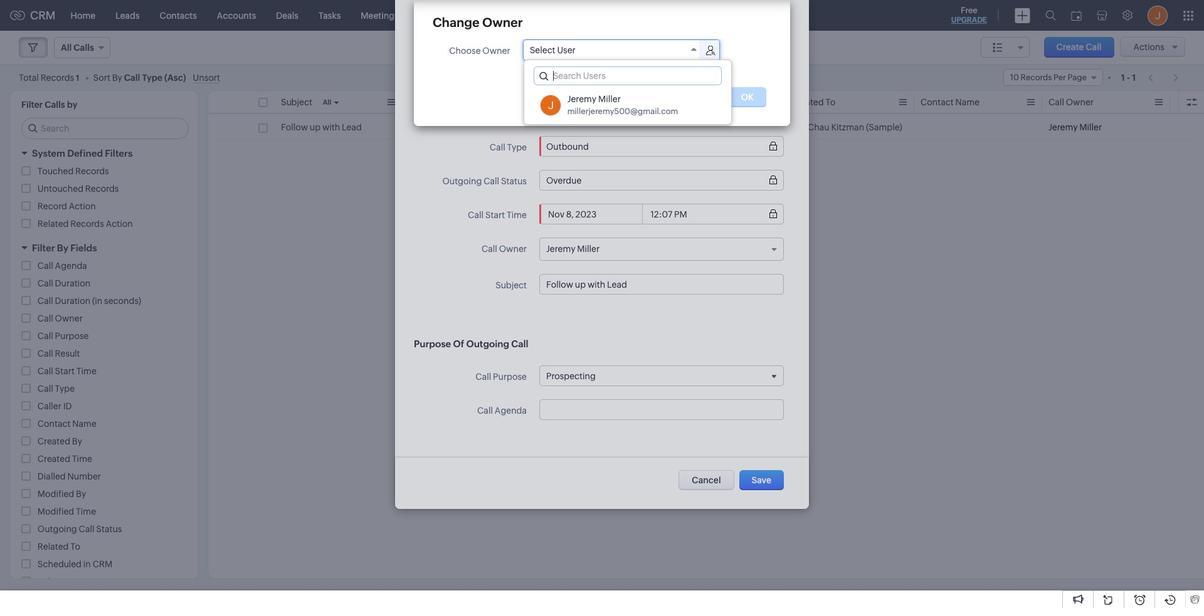 Task type: describe. For each thing, give the bounding box(es) containing it.
1 vertical spatial call owner
[[482, 244, 527, 254]]

1 vertical spatial miller
[[1080, 122, 1103, 132]]

modified for modified by
[[38, 490, 74, 500]]

1 horizontal spatial name
[[956, 97, 980, 107]]

untouched records
[[38, 184, 119, 194]]

records for untouched
[[85, 184, 119, 194]]

0 vertical spatial jeremy miller
[[1049, 122, 1103, 132]]

change owner
[[433, 15, 523, 29]]

created for created time
[[38, 454, 70, 464]]

leads link
[[106, 0, 150, 30]]

select user
[[530, 45, 576, 55]]

8,
[[555, 122, 563, 132]]

system
[[32, 148, 65, 159]]

visits link
[[635, 0, 677, 30]]

by for modified
[[76, 490, 86, 500]]

1 vertical spatial contact name
[[38, 419, 97, 429]]

12:07
[[587, 122, 609, 132]]

0 horizontal spatial contact
[[38, 419, 71, 429]]

kitzman
[[832, 122, 865, 132]]

(asc)
[[164, 72, 186, 83]]

record action
[[38, 201, 96, 211]]

related up scheduled
[[38, 542, 69, 552]]

lead
[[342, 122, 362, 132]]

call type for outgoing call status
[[490, 142, 527, 153]]

1 vertical spatial jeremy miller
[[547, 244, 600, 254]]

projects
[[687, 10, 720, 20]]

jeremy miller option
[[524, 90, 732, 121]]

chau
[[808, 122, 830, 132]]

system defined filters button
[[10, 142, 198, 164]]

2023
[[565, 122, 586, 132]]

2 horizontal spatial start
[[555, 97, 574, 107]]

filters
[[105, 148, 133, 159]]

filter by fields button
[[10, 237, 198, 259]]

created by
[[38, 437, 82, 447]]

1 horizontal spatial purpose
[[414, 339, 451, 350]]

created time
[[38, 454, 92, 464]]

caller id
[[38, 402, 72, 412]]

1 horizontal spatial start
[[486, 210, 505, 220]]

1 vertical spatial outgoing
[[467, 339, 510, 350]]

0 horizontal spatial purpose
[[55, 331, 89, 341]]

number
[[67, 472, 101, 482]]

result
[[55, 349, 80, 359]]

1 horizontal spatial related to
[[484, 109, 527, 119]]

campaigns
[[511, 10, 558, 20]]

tasks link
[[309, 0, 351, 30]]

edit call
[[414, 13, 463, 27]]

call inside create call button
[[1086, 42, 1102, 52]]

1 horizontal spatial calls
[[419, 10, 439, 20]]

seconds)
[[104, 296, 141, 306]]

dialled number
[[38, 472, 101, 482]]

upgrade
[[952, 16, 988, 24]]

modified for modified time
[[38, 507, 74, 517]]

information
[[433, 43, 487, 53]]

calls link
[[409, 0, 449, 30]]

create
[[1057, 42, 1085, 52]]

user
[[558, 45, 576, 55]]

chau kitzman (sample)
[[808, 122, 903, 132]]

records for total
[[41, 72, 74, 83]]

purpose of outgoing call
[[414, 339, 529, 350]]

meetings link
[[351, 0, 409, 30]]

choose
[[450, 46, 481, 56]]

related down call to
[[484, 109, 515, 119]]

2 vertical spatial call start time
[[38, 367, 97, 377]]

filter by fields
[[32, 243, 97, 254]]

0 horizontal spatial calls
[[45, 100, 65, 110]]

meetings
[[361, 10, 399, 20]]

0 vertical spatial related to
[[793, 97, 836, 107]]

1 vertical spatial jeremy
[[1049, 122, 1078, 132]]

call duration (in seconds)
[[38, 296, 141, 306]]

1 for total records 1
[[76, 73, 79, 83]]

contacts
[[160, 10, 197, 20]]

follow
[[281, 122, 308, 132]]

caller
[[38, 402, 61, 412]]

1 horizontal spatial 1
[[1122, 72, 1126, 83]]

1 horizontal spatial crm
[[93, 560, 112, 570]]

1 horizontal spatial subject
[[281, 97, 312, 107]]

system defined filters
[[32, 148, 133, 159]]

reports
[[459, 10, 491, 20]]

home
[[71, 10, 95, 20]]

call type for call start time
[[409, 97, 446, 107]]

dialled
[[38, 472, 66, 482]]

call to
[[500, 76, 527, 86]]

jeremy inside jeremy miller millerjeremy500@gmail.com
[[568, 94, 597, 104]]

change
[[433, 15, 480, 29]]

call result
[[38, 349, 80, 359]]

2 vertical spatial outgoing
[[38, 525, 77, 535]]

accounts
[[217, 10, 256, 20]]

2 horizontal spatial call start time
[[537, 97, 596, 107]]

created for created by
[[38, 437, 70, 447]]

total
[[19, 72, 39, 83]]

of
[[453, 339, 465, 350]]

up
[[310, 122, 321, 132]]

filter for filter by fields
[[32, 243, 55, 254]]

1 for 1 - 1
[[1133, 72, 1137, 83]]

modified by
[[38, 490, 86, 500]]

records for touched
[[75, 166, 109, 176]]

by for filter
[[57, 243, 68, 254]]

touched records
[[38, 166, 109, 176]]

nov 8, 2023 12:07 pm
[[537, 122, 624, 132]]

0 horizontal spatial call duration
[[38, 279, 90, 289]]

projects link
[[677, 0, 730, 30]]

free
[[962, 6, 978, 15]]

0 vertical spatial contact
[[921, 97, 954, 107]]



Task type: locate. For each thing, give the bounding box(es) containing it.
related
[[793, 97, 824, 107], [484, 109, 515, 119], [38, 219, 69, 229], [38, 542, 69, 552]]

0 vertical spatial filter
[[21, 100, 43, 110]]

records up fields
[[70, 219, 104, 229]]

jeremy
[[568, 94, 597, 104], [1049, 122, 1078, 132], [547, 244, 576, 254]]

0 vertical spatial name
[[956, 97, 980, 107]]

follow up with lead
[[281, 122, 362, 132]]

1 horizontal spatial status
[[501, 176, 527, 186]]

calls left by
[[45, 100, 65, 110]]

1 horizontal spatial call agenda
[[478, 406, 527, 416]]

0 vertical spatial status
[[501, 176, 527, 186]]

accounts link
[[207, 0, 266, 30]]

by
[[67, 100, 77, 110]]

chau kitzman (sample) link
[[793, 121, 903, 134]]

action up related records action
[[69, 201, 96, 211]]

visits
[[645, 10, 667, 20]]

defined
[[67, 148, 103, 159]]

2 vertical spatial call owner
[[38, 314, 83, 324]]

0 horizontal spatial start
[[55, 367, 75, 377]]

create call button
[[1045, 37, 1115, 58]]

purpose left of
[[414, 339, 451, 350]]

total records 1
[[19, 72, 79, 83]]

call agenda for calls
[[38, 261, 87, 271]]

2 vertical spatial start
[[55, 367, 75, 377]]

documents link
[[568, 0, 635, 30]]

1 vertical spatial status
[[96, 525, 122, 535]]

2 modified from the top
[[38, 507, 74, 517]]

0 vertical spatial call agenda
[[38, 261, 87, 271]]

None text field
[[547, 280, 778, 290]]

1 inside total records 1
[[76, 73, 79, 83]]

1 left -
[[1122, 72, 1126, 83]]

1 vertical spatial call duration
[[38, 279, 90, 289]]

0 vertical spatial call start time
[[537, 97, 596, 107]]

by inside dropdown button
[[57, 243, 68, 254]]

outgoing down outbound
[[443, 176, 482, 186]]

2 horizontal spatial purpose
[[493, 372, 527, 382]]

call
[[440, 13, 463, 27], [1086, 42, 1102, 52], [414, 43, 431, 53], [124, 72, 140, 83], [500, 76, 515, 86], [409, 97, 425, 107], [537, 97, 553, 107], [665, 97, 681, 107], [1049, 97, 1065, 107], [490, 142, 506, 153], [484, 176, 500, 186], [468, 210, 484, 220], [482, 244, 498, 254], [38, 261, 53, 271], [38, 279, 53, 289], [38, 296, 53, 306], [38, 314, 53, 324], [38, 331, 53, 341], [512, 339, 529, 350], [38, 349, 53, 359], [38, 367, 53, 377], [476, 372, 492, 382], [38, 384, 53, 394], [478, 406, 493, 416], [79, 525, 94, 535]]

by for sort
[[112, 72, 122, 83]]

by for created
[[72, 437, 82, 447]]

related to up chau
[[793, 97, 836, 107]]

1 horizontal spatial action
[[106, 219, 133, 229]]

1 horizontal spatial outgoing call status
[[443, 176, 527, 186]]

0 vertical spatial duration
[[683, 97, 718, 107]]

None text field
[[622, 70, 752, 88]]

2 horizontal spatial 1
[[1133, 72, 1137, 83]]

crm left home link
[[30, 9, 56, 22]]

records
[[41, 72, 74, 83], [75, 166, 109, 176], [85, 184, 119, 194], [70, 219, 104, 229]]

choose owner
[[450, 46, 511, 56]]

call purpose up result
[[38, 331, 89, 341]]

1 horizontal spatial call type
[[409, 97, 446, 107]]

create call
[[1057, 42, 1102, 52]]

deals
[[276, 10, 299, 20]]

home link
[[61, 0, 106, 30]]

action up filter by fields dropdown button
[[106, 219, 133, 229]]

modified
[[38, 490, 74, 500], [38, 507, 74, 517]]

2 vertical spatial subject
[[38, 577, 69, 587]]

1 modified from the top
[[38, 490, 74, 500]]

created
[[38, 437, 70, 447], [38, 454, 70, 464]]

2 horizontal spatial related to
[[793, 97, 836, 107]]

agenda for information
[[495, 406, 527, 416]]

campaigns link
[[501, 0, 568, 30]]

1 vertical spatial action
[[106, 219, 133, 229]]

modified down modified by
[[38, 507, 74, 517]]

purpose
[[55, 331, 89, 341], [414, 339, 451, 350], [493, 372, 527, 382]]

crm right in
[[93, 560, 112, 570]]

1 vertical spatial calls
[[45, 100, 65, 110]]

created up 'dialled' at the left bottom
[[38, 454, 70, 464]]

0 vertical spatial agenda
[[55, 261, 87, 271]]

unsort
[[193, 72, 220, 83]]

status
[[501, 176, 527, 186], [96, 525, 122, 535]]

0 horizontal spatial crm
[[30, 9, 56, 22]]

modified time
[[38, 507, 96, 517]]

millerjeremy500@gmail.com
[[568, 107, 679, 116]]

scheduled in crm
[[38, 560, 112, 570]]

action
[[69, 201, 96, 211], [106, 219, 133, 229]]

Search text field
[[22, 119, 188, 139]]

1 vertical spatial filter
[[32, 243, 55, 254]]

1 vertical spatial related to
[[484, 109, 527, 119]]

0 horizontal spatial jeremy miller
[[547, 244, 600, 254]]

0 vertical spatial modified
[[38, 490, 74, 500]]

outbound
[[409, 122, 452, 132]]

navigation
[[1143, 68, 1186, 87]]

name
[[956, 97, 980, 107], [72, 419, 97, 429]]

subject
[[281, 97, 312, 107], [496, 281, 527, 291], [38, 577, 69, 587]]

0 vertical spatial call duration
[[665, 97, 718, 107]]

0 horizontal spatial call purpose
[[38, 331, 89, 341]]

1 horizontal spatial call owner
[[482, 244, 527, 254]]

filter inside dropdown button
[[32, 243, 55, 254]]

modified down 'dialled' at the left bottom
[[38, 490, 74, 500]]

outgoing
[[443, 176, 482, 186], [467, 339, 510, 350], [38, 525, 77, 535]]

0 vertical spatial call purpose
[[38, 331, 89, 341]]

contacts link
[[150, 0, 207, 30]]

2 vertical spatial jeremy
[[547, 244, 576, 254]]

1 horizontal spatial call purpose
[[476, 372, 527, 382]]

outgoing down modified time
[[38, 525, 77, 535]]

2 vertical spatial miller
[[578, 244, 600, 254]]

0 vertical spatial call type
[[409, 97, 446, 107]]

1 vertical spatial name
[[72, 419, 97, 429]]

0 vertical spatial outgoing
[[443, 176, 482, 186]]

time
[[576, 97, 596, 107], [507, 210, 527, 220], [76, 367, 97, 377], [72, 454, 92, 464], [76, 507, 96, 517]]

1 created from the top
[[38, 437, 70, 447]]

0 horizontal spatial 1
[[76, 73, 79, 83]]

documents
[[578, 10, 625, 20]]

outgoing call status
[[443, 176, 527, 186], [38, 525, 122, 535]]

1 vertical spatial call start time
[[468, 210, 527, 220]]

1 vertical spatial outgoing call status
[[38, 525, 122, 535]]

crm
[[30, 9, 56, 22], [93, 560, 112, 570]]

-
[[1128, 72, 1131, 83]]

related to
[[793, 97, 836, 107], [484, 109, 527, 119], [38, 542, 80, 552]]

(in
[[92, 296, 102, 306]]

1 vertical spatial start
[[486, 210, 505, 220]]

jeremy miller millerjeremy500@gmail.com
[[568, 94, 679, 116]]

tasks
[[319, 10, 341, 20]]

untouched
[[38, 184, 83, 194]]

by down number
[[76, 490, 86, 500]]

calls
[[419, 10, 439, 20], [45, 100, 65, 110]]

0 vertical spatial action
[[69, 201, 96, 211]]

None button
[[667, 87, 722, 107], [679, 471, 735, 491], [740, 471, 784, 491], [667, 87, 722, 107], [679, 471, 735, 491], [740, 471, 784, 491]]

filter calls by
[[21, 100, 77, 110]]

by up created time
[[72, 437, 82, 447]]

jeremy miller
[[1049, 122, 1103, 132], [547, 244, 600, 254]]

0 horizontal spatial agenda
[[55, 261, 87, 271]]

agenda for calls
[[55, 261, 87, 271]]

by right sort
[[112, 72, 122, 83]]

related down record
[[38, 219, 69, 229]]

records up filter calls by
[[41, 72, 74, 83]]

touched
[[38, 166, 74, 176]]

1 vertical spatial subject
[[496, 281, 527, 291]]

1 vertical spatial call agenda
[[478, 406, 527, 416]]

contact name
[[921, 97, 980, 107], [38, 419, 97, 429]]

free upgrade
[[952, 6, 988, 24]]

1 vertical spatial call purpose
[[476, 372, 527, 382]]

0 horizontal spatial call start time
[[38, 367, 97, 377]]

by left fields
[[57, 243, 68, 254]]

related up chau
[[793, 97, 824, 107]]

0 vertical spatial contact name
[[921, 97, 980, 107]]

2 vertical spatial call type
[[38, 384, 75, 394]]

0 vertical spatial crm
[[30, 9, 56, 22]]

0 horizontal spatial name
[[72, 419, 97, 429]]

2 horizontal spatial subject
[[496, 281, 527, 291]]

records for related
[[70, 219, 104, 229]]

2 horizontal spatial call type
[[490, 142, 527, 153]]

id
[[63, 402, 72, 412]]

1 vertical spatial duration
[[55, 279, 90, 289]]

0 vertical spatial start
[[555, 97, 574, 107]]

crm link
[[10, 9, 56, 22]]

deals link
[[266, 0, 309, 30]]

0 vertical spatial created
[[38, 437, 70, 447]]

record
[[38, 201, 67, 211]]

0 horizontal spatial action
[[69, 201, 96, 211]]

0 horizontal spatial status
[[96, 525, 122, 535]]

leads
[[116, 10, 140, 20]]

1 horizontal spatial call duration
[[665, 97, 718, 107]]

1 - 1
[[1122, 72, 1137, 83]]

start
[[555, 97, 574, 107], [486, 210, 505, 220], [55, 367, 75, 377]]

pm
[[611, 122, 624, 132]]

sort by call type (asc)
[[93, 72, 186, 83]]

0 vertical spatial outgoing call status
[[443, 176, 527, 186]]

0 horizontal spatial call owner
[[38, 314, 83, 324]]

1 horizontal spatial contact
[[921, 97, 954, 107]]

2 vertical spatial duration
[[55, 296, 90, 306]]

1 vertical spatial modified
[[38, 507, 74, 517]]

with
[[323, 122, 340, 132]]

records down touched records
[[85, 184, 119, 194]]

0 vertical spatial call owner
[[1049, 97, 1095, 107]]

filter left fields
[[32, 243, 55, 254]]

call purpose down purpose of outgoing call
[[476, 372, 527, 382]]

2 vertical spatial related to
[[38, 542, 80, 552]]

scheduled
[[38, 560, 82, 570]]

nov
[[537, 122, 554, 132]]

miller inside jeremy miller millerjeremy500@gmail.com
[[599, 94, 621, 104]]

related to down call to
[[484, 109, 527, 119]]

purpose down purpose of outgoing call
[[493, 372, 527, 382]]

records down defined on the left top
[[75, 166, 109, 176]]

created up created time
[[38, 437, 70, 447]]

outgoing right of
[[467, 339, 510, 350]]

1 vertical spatial crm
[[93, 560, 112, 570]]

1
[[1122, 72, 1126, 83], [1133, 72, 1137, 83], [76, 73, 79, 83]]

purpose up result
[[55, 331, 89, 341]]

follow up with lead link
[[281, 121, 362, 134]]

1 right -
[[1133, 72, 1137, 83]]

0 vertical spatial calls
[[419, 10, 439, 20]]

related to up scheduled
[[38, 542, 80, 552]]

sort
[[93, 72, 110, 83]]

fields
[[70, 243, 97, 254]]

call purpose
[[38, 331, 89, 341], [476, 372, 527, 382]]

call information
[[414, 43, 487, 53]]

1 vertical spatial contact
[[38, 419, 71, 429]]

0 vertical spatial miller
[[599, 94, 621, 104]]

2 created from the top
[[38, 454, 70, 464]]

1 vertical spatial call type
[[490, 142, 527, 153]]

filter for filter calls by
[[21, 100, 43, 110]]

actions
[[1134, 42, 1165, 52]]

call agenda for information
[[478, 406, 527, 416]]

0 horizontal spatial contact name
[[38, 419, 97, 429]]

calls up call information
[[419, 10, 439, 20]]

0 horizontal spatial call type
[[38, 384, 75, 394]]

miller
[[599, 94, 621, 104], [1080, 122, 1103, 132], [578, 244, 600, 254]]

2 horizontal spatial call owner
[[1049, 97, 1095, 107]]

0 horizontal spatial subject
[[38, 577, 69, 587]]

1 horizontal spatial jeremy miller
[[1049, 122, 1103, 132]]

1 horizontal spatial contact name
[[921, 97, 980, 107]]

1 left sort
[[76, 73, 79, 83]]

edit
[[414, 13, 438, 27]]

filter down total
[[21, 100, 43, 110]]

all
[[323, 99, 332, 106]]

Select User field
[[524, 40, 702, 60]]

0 horizontal spatial related to
[[38, 542, 80, 552]]

call duration
[[665, 97, 718, 107], [38, 279, 90, 289]]

0 vertical spatial jeremy
[[568, 94, 597, 104]]

(sample)
[[867, 122, 903, 132]]

Search Users text field
[[534, 67, 721, 85]]

in
[[83, 560, 91, 570]]

reports link
[[449, 0, 501, 30]]



Task type: vqa. For each thing, say whether or not it's contained in the screenshot.
John Smith
no



